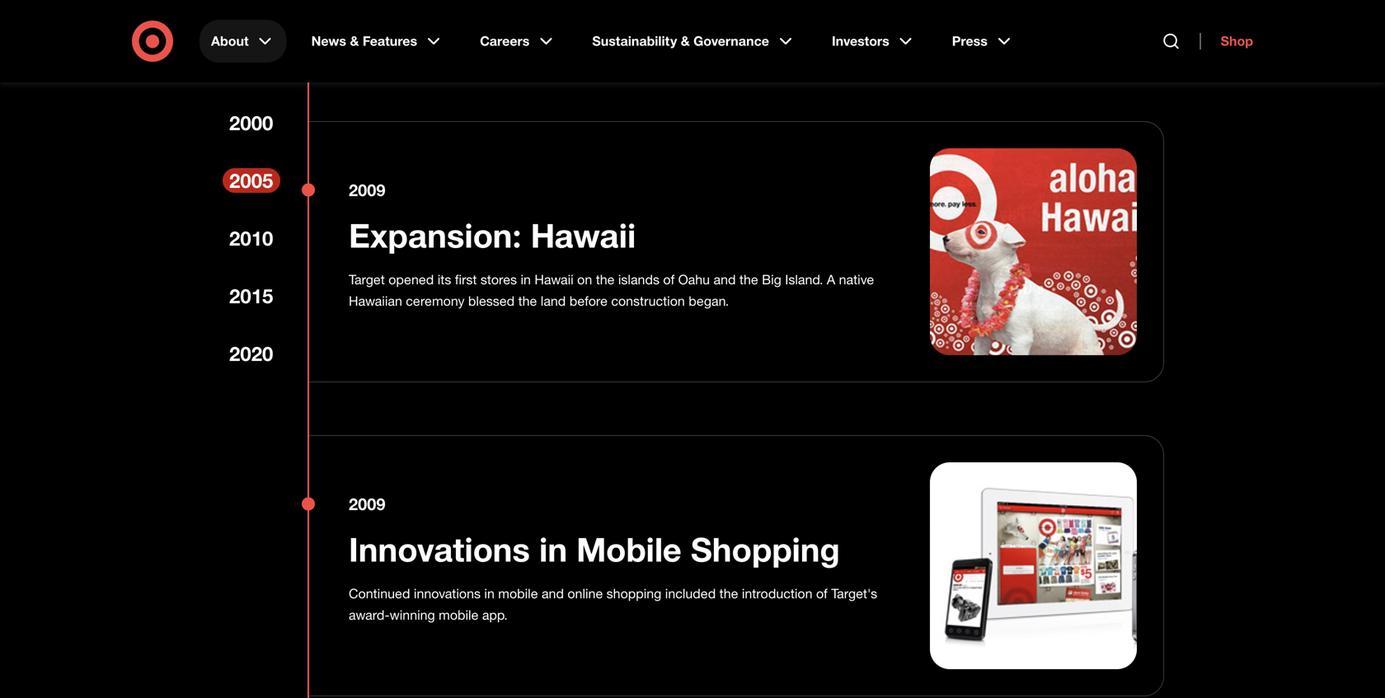 Task type: vqa. For each thing, say whether or not it's contained in the screenshot.
"&" corresponding to Governance
yes



Task type: describe. For each thing, give the bounding box(es) containing it.
2009 for innovations in mobile shopping
[[349, 495, 386, 514]]

in inside target opened its first stores in hawaii on the islands of oahu and the big island. a native hawaiian ceremony blessed the land before construction began.
[[521, 272, 531, 288]]

the right on
[[596, 272, 615, 288]]

investors link
[[821, 20, 928, 63]]

opened
[[389, 272, 434, 288]]

about link
[[200, 20, 287, 63]]

news
[[312, 33, 346, 49]]

shop
[[1221, 33, 1254, 49]]

and inside continued innovations in mobile and online shopping included the introduction of target's award-winning mobile app.
[[542, 586, 564, 602]]

investors
[[832, 33, 890, 49]]

expansion:
[[349, 215, 522, 256]]

shopping
[[691, 530, 841, 570]]

news & features
[[312, 33, 417, 49]]

careers link
[[469, 20, 568, 63]]

innovations in mobile shopping
[[349, 530, 841, 570]]

of for expansion: hawaii
[[664, 272, 675, 288]]

sustainability & governance link
[[581, 20, 808, 63]]

included
[[666, 586, 716, 602]]

big
[[762, 272, 782, 288]]

expansion: hawaii
[[349, 215, 636, 256]]

app.
[[482, 608, 508, 624]]

0 vertical spatial hawaii
[[531, 215, 636, 256]]

of for innovations in mobile shopping
[[817, 586, 828, 602]]

the left big
[[740, 272, 759, 288]]

about
[[211, 33, 249, 49]]

2010 link
[[223, 226, 280, 251]]

2015
[[229, 284, 273, 308]]

before
[[570, 293, 608, 309]]

native
[[840, 272, 875, 288]]

target's
[[832, 586, 878, 602]]

features
[[363, 33, 417, 49]]

continued innovations in mobile and online shopping included the introduction of target's award-winning mobile app.
[[349, 586, 878, 624]]

island.
[[786, 272, 824, 288]]

in inside continued innovations in mobile and online shopping included the introduction of target's award-winning mobile app.
[[485, 586, 495, 602]]

& for governance
[[681, 33, 690, 49]]

on
[[578, 272, 593, 288]]

2009 for expansion: hawaii
[[349, 180, 386, 200]]

sustainability
[[593, 33, 678, 49]]

a dog wearing a garment image
[[931, 148, 1138, 356]]

governance
[[694, 33, 770, 49]]

online
[[568, 586, 603, 602]]

2010
[[229, 226, 273, 250]]

careers
[[480, 33, 530, 49]]

& for features
[[350, 33, 359, 49]]

mobile
[[577, 530, 682, 570]]

first
[[455, 272, 477, 288]]



Task type: locate. For each thing, give the bounding box(es) containing it.
hawaiian
[[349, 293, 402, 309]]

news & features link
[[300, 20, 455, 63]]

winning
[[390, 608, 435, 624]]

1 2009 from the top
[[349, 180, 386, 200]]

hawaii inside target opened its first stores in hawaii on the islands of oahu and the big island. a native hawaiian ceremony blessed the land before construction began.
[[535, 272, 574, 288]]

1 horizontal spatial &
[[681, 33, 690, 49]]

1 vertical spatial and
[[542, 586, 564, 602]]

1 vertical spatial hawaii
[[535, 272, 574, 288]]

2 vertical spatial in
[[485, 586, 495, 602]]

began.
[[689, 293, 729, 309]]

oahu
[[679, 272, 710, 288]]

the right included
[[720, 586, 739, 602]]

mobile
[[499, 586, 538, 602], [439, 608, 479, 624]]

mobile down innovations
[[439, 608, 479, 624]]

1 vertical spatial in
[[540, 530, 568, 570]]

press link
[[941, 20, 1026, 63]]

0 vertical spatial mobile
[[499, 586, 538, 602]]

a
[[827, 272, 836, 288]]

the left land
[[519, 293, 537, 309]]

2015 link
[[223, 284, 280, 309]]

press
[[953, 33, 988, 49]]

1 horizontal spatial mobile
[[499, 586, 538, 602]]

continued
[[349, 586, 410, 602]]

target opened its first stores in hawaii on the islands of oahu and the big island. a native hawaiian ceremony blessed the land before construction began.
[[349, 272, 875, 309]]

mobile up app.
[[499, 586, 538, 602]]

2000
[[229, 111, 273, 135]]

2020 link
[[223, 342, 280, 366]]

islands
[[619, 272, 660, 288]]

graphical user interface image
[[931, 463, 1138, 670]]

0 horizontal spatial &
[[350, 33, 359, 49]]

sustainability & governance
[[593, 33, 770, 49]]

2020
[[229, 342, 273, 366]]

0 vertical spatial in
[[521, 272, 531, 288]]

2 2009 from the top
[[349, 495, 386, 514]]

innovations
[[414, 586, 481, 602]]

2009
[[349, 180, 386, 200], [349, 495, 386, 514]]

0 horizontal spatial mobile
[[439, 608, 479, 624]]

introduction
[[742, 586, 813, 602]]

shopping
[[607, 586, 662, 602]]

1 vertical spatial mobile
[[439, 608, 479, 624]]

of left oahu
[[664, 272, 675, 288]]

2005
[[229, 169, 273, 193]]

the
[[596, 272, 615, 288], [740, 272, 759, 288], [519, 293, 537, 309], [720, 586, 739, 602]]

0 vertical spatial 2009
[[349, 180, 386, 200]]

1 vertical spatial of
[[817, 586, 828, 602]]

blessed
[[469, 293, 515, 309]]

of left "target's"
[[817, 586, 828, 602]]

2000 link
[[223, 111, 280, 135]]

0 vertical spatial and
[[714, 272, 736, 288]]

and inside target opened its first stores in hawaii on the islands of oahu and the big island. a native hawaiian ceremony blessed the land before construction began.
[[714, 272, 736, 288]]

construction
[[612, 293, 685, 309]]

2 & from the left
[[681, 33, 690, 49]]

&
[[350, 33, 359, 49], [681, 33, 690, 49]]

in
[[521, 272, 531, 288], [540, 530, 568, 570], [485, 586, 495, 602]]

& left governance
[[681, 33, 690, 49]]

hawaii up on
[[531, 215, 636, 256]]

the inside continued innovations in mobile and online shopping included the introduction of target's award-winning mobile app.
[[720, 586, 739, 602]]

of inside continued innovations in mobile and online shopping included the introduction of target's award-winning mobile app.
[[817, 586, 828, 602]]

hawaii
[[531, 215, 636, 256], [535, 272, 574, 288]]

0 horizontal spatial of
[[664, 272, 675, 288]]

hawaii up land
[[535, 272, 574, 288]]

in up app.
[[485, 586, 495, 602]]

and up the began.
[[714, 272, 736, 288]]

& right news
[[350, 33, 359, 49]]

0 horizontal spatial in
[[485, 586, 495, 602]]

2 horizontal spatial in
[[540, 530, 568, 570]]

1 vertical spatial 2009
[[349, 495, 386, 514]]

its
[[438, 272, 452, 288]]

innovations
[[349, 530, 530, 570]]

of
[[664, 272, 675, 288], [817, 586, 828, 602]]

2005 link
[[223, 168, 280, 193]]

land
[[541, 293, 566, 309]]

shop link
[[1201, 33, 1254, 49]]

in left mobile
[[540, 530, 568, 570]]

1 horizontal spatial in
[[521, 272, 531, 288]]

and
[[714, 272, 736, 288], [542, 586, 564, 602]]

1 horizontal spatial of
[[817, 586, 828, 602]]

0 horizontal spatial and
[[542, 586, 564, 602]]

of inside target opened its first stores in hawaii on the islands of oahu and the big island. a native hawaiian ceremony blessed the land before construction began.
[[664, 272, 675, 288]]

1 horizontal spatial and
[[714, 272, 736, 288]]

award-
[[349, 608, 390, 624]]

in right stores
[[521, 272, 531, 288]]

ceremony
[[406, 293, 465, 309]]

stores
[[481, 272, 517, 288]]

and left the online
[[542, 586, 564, 602]]

1 & from the left
[[350, 33, 359, 49]]

target
[[349, 272, 385, 288]]

0 vertical spatial of
[[664, 272, 675, 288]]



